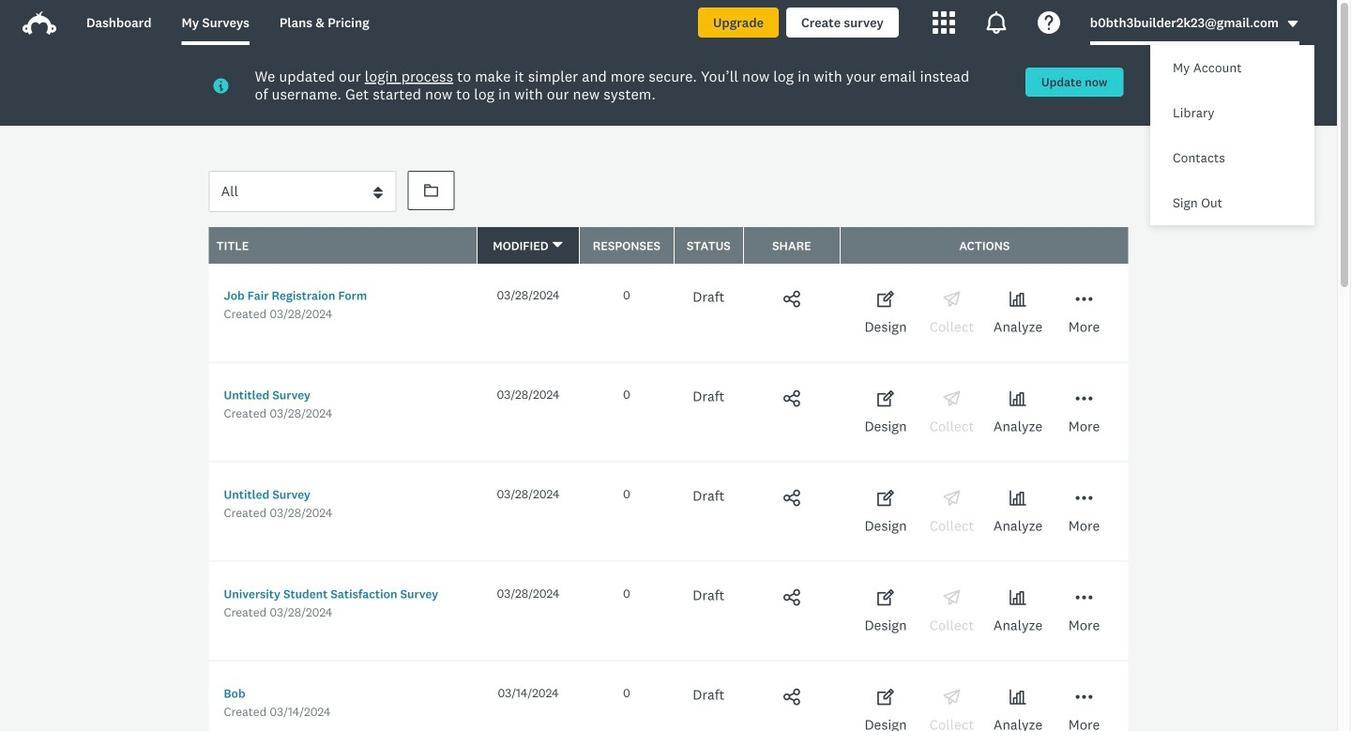Task type: locate. For each thing, give the bounding box(es) containing it.
help icon image
[[1038, 11, 1061, 34]]

x image
[[1297, 81, 1310, 93]]

1 horizontal spatial products icon image
[[986, 11, 1008, 34]]

1 products icon image from the left
[[933, 11, 956, 34]]

surveymonkey logo image
[[23, 11, 56, 35]]

products icon image
[[933, 11, 956, 34], [986, 11, 1008, 34]]

dropdown arrow image
[[1287, 17, 1300, 30]]

0 horizontal spatial products icon image
[[933, 11, 956, 34]]



Task type: vqa. For each thing, say whether or not it's contained in the screenshot.
alumni registration form image
no



Task type: describe. For each thing, give the bounding box(es) containing it.
2 products icon image from the left
[[986, 11, 1008, 34]]



